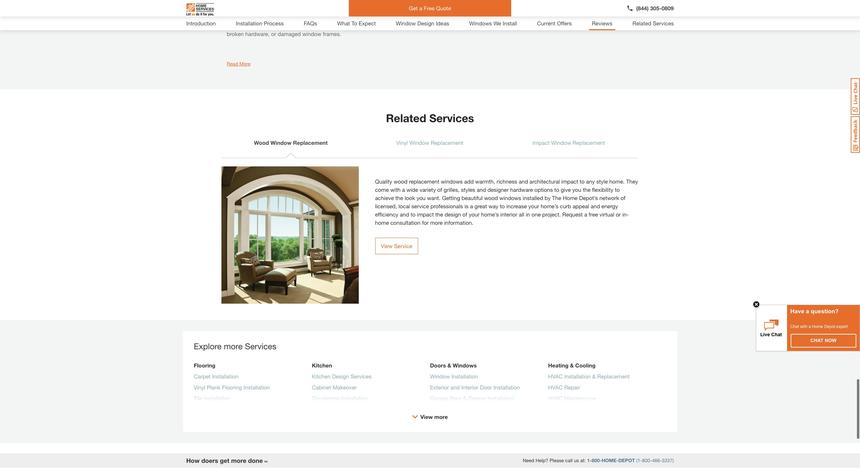 Task type: locate. For each thing, give the bounding box(es) containing it.
0 horizontal spatial wood
[[394, 178, 407, 185]]

service
[[412, 203, 429, 209]]

can
[[504, 22, 513, 29]]

3337)
[[662, 458, 674, 464]]

replacement up variety
[[409, 178, 439, 185]]

0 horizontal spatial home.
[[432, 22, 447, 29]]

of
[[437, 186, 442, 193], [621, 195, 626, 201], [463, 211, 467, 218]]

2 horizontal spatial your
[[528, 203, 539, 209]]

add for warmth,
[[464, 178, 474, 185]]

architectural
[[530, 178, 560, 185]]

explore more services
[[194, 341, 276, 351]]

installing
[[227, 22, 249, 29]]

appeal
[[573, 203, 589, 209]]

hvac installation & replacement
[[548, 373, 630, 380]]

to right way on the right top
[[500, 203, 505, 209]]

related services
[[633, 20, 674, 26], [386, 111, 474, 124]]

related services up vinyl window replacement
[[386, 111, 474, 124]]

wood
[[394, 178, 407, 185], [484, 195, 498, 201]]

0 vertical spatial replacement
[[250, 22, 281, 29]]

with right chat
[[800, 324, 808, 329]]

you up service
[[417, 195, 426, 201]]

0 horizontal spatial home's
[[481, 211, 499, 218]]

1 horizontal spatial view
[[420, 414, 433, 420]]

1 horizontal spatial with
[[800, 324, 808, 329]]

of right the network
[[621, 195, 626, 201]]

flexibility
[[592, 186, 613, 193]]

more right explore
[[224, 341, 243, 351]]

windows up increase
[[499, 195, 521, 201]]

vinyl for vinyl window replacement
[[396, 139, 408, 146]]

1 horizontal spatial vinyl
[[396, 139, 408, 146]]

0 vertical spatial home
[[563, 195, 578, 201]]

hvac inside "link"
[[548, 384, 563, 391]]

all
[[519, 211, 524, 218]]

view left service
[[381, 243, 393, 249]]

warmth,
[[475, 178, 495, 185]]

flooring right plank
[[222, 384, 242, 391]]

design down free at the top
[[417, 20, 434, 26]]

design
[[417, 20, 434, 26], [332, 373, 349, 380]]

give
[[561, 186, 571, 193]]

800- right "depot"
[[642, 458, 652, 464]]

0 vertical spatial flooring
[[194, 362, 215, 369]]

energy down the network
[[601, 203, 618, 209]]

related up vinyl window replacement
[[386, 111, 426, 124]]

0 horizontal spatial with
[[390, 186, 401, 193]]

1 vertical spatial energy
[[601, 203, 618, 209]]

kitchen inside kitchen design services link
[[312, 373, 331, 380]]

1 vertical spatial related services
[[386, 111, 474, 124]]

& left cooling
[[570, 362, 574, 369]]

free
[[589, 211, 598, 218]]

0 horizontal spatial door
[[450, 395, 462, 402]]

1 vertical spatial related
[[386, 111, 426, 124]]

kitchen for kitchen
[[312, 362, 332, 369]]

wood up wide
[[394, 178, 407, 185]]

1 horizontal spatial home
[[812, 324, 823, 329]]

to
[[351, 20, 357, 26]]

0 vertical spatial energy
[[370, 22, 387, 29]]

get
[[409, 5, 418, 11]]

0 vertical spatial view
[[381, 243, 393, 249]]

1 vertical spatial vinyl
[[194, 384, 205, 391]]

flooring up carpet
[[194, 362, 215, 369]]

carpet installation
[[194, 373, 238, 380]]

1 vertical spatial design
[[332, 373, 349, 380]]

add up styles
[[464, 178, 474, 185]]

expert.
[[836, 324, 849, 329]]

view inside view service link
[[381, 243, 393, 249]]

2 vertical spatial your
[[469, 211, 480, 218]]

0 horizontal spatial the
[[395, 195, 403, 201]]

0 vertical spatial of
[[437, 186, 442, 193]]

beautiful
[[462, 195, 483, 201]]

view
[[381, 243, 393, 249], [420, 414, 433, 420]]

efficiency down get
[[388, 22, 411, 29]]

current offers
[[537, 20, 572, 26]]

impact
[[561, 178, 578, 185], [417, 211, 434, 218]]

design up the makeover
[[332, 373, 349, 380]]

2 800- from the left
[[642, 458, 652, 464]]

2 vertical spatial hvac
[[548, 395, 563, 402]]

with inside quality wood replacement windows add warmth, richness and architectural impact to any style home. they come with a wide variety of grilles, styles and designer hardware options to give you the flexibility to achieve the look you want. getting beautiful wood windows installed by the home depot's network of licensed, local service professionals is a great way to increase your home's curb appeal and energy efficiency and to impact the design of your home's interior all in one project. request a free virtual or in- home consultation for more information.
[[390, 186, 401, 193]]

0 vertical spatial your
[[419, 22, 430, 29]]

impact up give
[[561, 178, 578, 185]]

1 horizontal spatial design
[[417, 20, 434, 26]]

explore
[[194, 341, 222, 351]]

wood up way on the right top
[[484, 195, 498, 201]]

0 vertical spatial the
[[583, 186, 591, 193]]

view down garage
[[420, 414, 433, 420]]

of down is
[[463, 211, 467, 218]]

increase
[[506, 203, 527, 209]]

more inside quality wood replacement windows add warmth, richness and architectural impact to any style home. they come with a wide variety of grilles, styles and designer hardware options to give you the flexibility to achieve the look you want. getting beautiful wood windows installed by the home depot's network of licensed, local service professionals is a great way to increase your home's curb appeal and energy efficiency and to impact the design of your home's interior all in one project. request a free virtual or in- home consultation for more information.
[[430, 219, 443, 226]]

1 vertical spatial efficiency
[[375, 211, 398, 218]]

replacement up hardware,
[[250, 22, 281, 29]]

1 hvac from the top
[[548, 373, 563, 380]]

replacement for vinyl window replacement
[[431, 139, 463, 146]]

800- right at:
[[592, 458, 602, 464]]

1 vertical spatial replacement
[[409, 178, 439, 185]]

0 vertical spatial related
[[633, 20, 651, 26]]

home. right style
[[609, 178, 625, 185]]

1 horizontal spatial impact
[[561, 178, 578, 185]]

flooring
[[194, 362, 215, 369], [222, 384, 242, 391]]

800-
[[592, 458, 602, 464], [642, 458, 652, 464]]

repair
[[564, 384, 580, 391]]

energy
[[370, 22, 387, 29], [601, 203, 618, 209]]

0 vertical spatial vinyl
[[396, 139, 408, 146]]

doors
[[430, 362, 446, 369]]

designer
[[488, 186, 509, 193]]

replacement inside quality wood replacement windows add warmth, richness and architectural impact to any style home. they come with a wide variety of grilles, styles and designer hardware options to give you the flexibility to achieve the look you want. getting beautiful wood windows installed by the home depot's network of licensed, local service professionals is a great way to increase your home's curb appeal and energy efficiency and to impact the design of your home's interior all in one project. request a free virtual or in- home consultation for more information.
[[409, 178, 439, 185]]

add inside quality wood replacement windows add warmth, richness and architectural impact to any style home. they come with a wide variety of grilles, styles and designer hardware options to give you the flexibility to achieve the look you want. getting beautiful wood windows installed by the home depot's network of licensed, local service professionals is a great way to increase your home's curb appeal and energy efficiency and to impact the design of your home's interior all in one project. request a free virtual or in- home consultation for more information.
[[464, 178, 474, 185]]

0 vertical spatial hvac
[[548, 373, 563, 380]]

1 vertical spatial home
[[812, 324, 823, 329]]

0 vertical spatial design
[[417, 20, 434, 26]]

0 vertical spatial efficiency
[[388, 22, 411, 29]]

we
[[493, 20, 501, 26]]

1 vertical spatial view
[[420, 414, 433, 420]]

and up free
[[591, 203, 600, 209]]

1 horizontal spatial add
[[464, 178, 474, 185]]

by
[[545, 195, 551, 201]]

expect
[[359, 20, 376, 26]]

depot
[[618, 458, 635, 464]]

project.
[[542, 211, 561, 218]]

0 horizontal spatial design
[[332, 373, 349, 380]]

1 vertical spatial impact
[[417, 211, 434, 218]]

vinyl inside "link"
[[194, 384, 205, 391]]

0 vertical spatial kitchen
[[312, 362, 332, 369]]

hardware,
[[245, 30, 270, 37]]

1 horizontal spatial 800-
[[642, 458, 652, 464]]

installation inside 'link'
[[212, 373, 238, 380]]

0 horizontal spatial home
[[563, 195, 578, 201]]

home down give
[[563, 195, 578, 201]]

more right for
[[430, 219, 443, 226]]

1 vertical spatial with
[[800, 324, 808, 329]]

free
[[424, 5, 435, 11]]

design for window
[[417, 20, 434, 26]]

impact up for
[[417, 211, 434, 218]]

hvac left repair
[[548, 384, 563, 391]]

efficiency down licensed,
[[375, 211, 398, 218]]

and
[[359, 22, 369, 29], [519, 178, 528, 185], [477, 186, 486, 193], [591, 203, 600, 209], [400, 211, 409, 218], [450, 384, 460, 391]]

related down '(844)'
[[633, 20, 651, 26]]

and inside installing replacement windows will add beauty, value and energy efficiency to your home. new custom windows can replace rotting frames or sashes, balky or broken hardware, or damaged window frames.
[[359, 22, 369, 29]]

replacement inside installing replacement windows will add beauty, value and energy efficiency to your home. new custom windows can replace rotting frames or sashes, balky or broken hardware, or damaged window frames.
[[250, 22, 281, 29]]

more down garage
[[434, 414, 448, 420]]

the up depot's
[[583, 186, 591, 193]]

0 vertical spatial impact
[[561, 178, 578, 185]]

1 vertical spatial kitchen
[[312, 373, 331, 380]]

process
[[264, 20, 284, 26]]

your down great
[[469, 211, 480, 218]]

to down get
[[413, 22, 418, 29]]

0 horizontal spatial energy
[[370, 22, 387, 29]]

opener
[[468, 395, 486, 402]]

with right come
[[390, 186, 401, 193]]

home
[[563, 195, 578, 201], [812, 324, 823, 329]]

beauty,
[[326, 22, 343, 29]]

0 vertical spatial windows
[[469, 20, 492, 26]]

door
[[480, 384, 492, 391], [450, 395, 462, 402]]

home. inside quality wood replacement windows add warmth, richness and architectural impact to any style home. they come with a wide variety of grilles, styles and designer hardware options to give you the flexibility to achieve the look you want. getting beautiful wood windows installed by the home depot's network of licensed, local service professionals is a great way to increase your home's curb appeal and energy efficiency and to impact the design of your home's interior all in one project. request a free virtual or in- home consultation for more information.
[[609, 178, 625, 185]]

countertop installation link
[[312, 394, 368, 405]]

1 vertical spatial home.
[[609, 178, 625, 185]]

0 horizontal spatial related services
[[386, 111, 474, 124]]

1 horizontal spatial energy
[[601, 203, 618, 209]]

1 vertical spatial you
[[417, 195, 426, 201]]

1 kitchen from the top
[[312, 362, 332, 369]]

feedback link image
[[851, 116, 860, 153]]

1 vertical spatial add
[[464, 178, 474, 185]]

and right to
[[359, 22, 369, 29]]

or left in-
[[616, 211, 621, 218]]

current
[[537, 20, 555, 26]]

ideas
[[436, 20, 449, 26]]

0 vertical spatial add
[[315, 22, 324, 29]]

cabinet
[[312, 384, 331, 391]]

efficiency inside quality wood replacement windows add warmth, richness and architectural impact to any style home. they come with a wide variety of grilles, styles and designer hardware options to give you the flexibility to achieve the look you want. getting beautiful wood windows installed by the home depot's network of licensed, local service professionals is a great way to increase your home's curb appeal and energy efficiency and to impact the design of your home's interior all in one project. request a free virtual or in- home consultation for more information.
[[375, 211, 398, 218]]

& down cooling
[[592, 373, 596, 380]]

add inside installing replacement windows will add beauty, value and energy efficiency to your home. new custom windows can replace rotting frames or sashes, balky or broken hardware, or damaged window frames.
[[315, 22, 324, 29]]

1 horizontal spatial flooring
[[222, 384, 242, 391]]

add right will
[[315, 22, 324, 29]]

energy inside quality wood replacement windows add warmth, richness and architectural impact to any style home. they come with a wide variety of grilles, styles and designer hardware options to give you the flexibility to achieve the look you want. getting beautiful wood windows installed by the home depot's network of licensed, local service professionals is a great way to increase your home's curb appeal and energy efficiency and to impact the design of your home's interior all in one project. request a free virtual or in- home consultation for more information.
[[601, 203, 618, 209]]

0 horizontal spatial related
[[386, 111, 426, 124]]

1 horizontal spatial home's
[[541, 203, 558, 209]]

home left depot
[[812, 324, 823, 329]]

0 horizontal spatial impact
[[417, 211, 434, 218]]

replacement
[[250, 22, 281, 29], [409, 178, 439, 185]]

1 horizontal spatial wood
[[484, 195, 498, 201]]

1 vertical spatial hvac
[[548, 384, 563, 391]]

2 hvac from the top
[[548, 384, 563, 391]]

0 horizontal spatial your
[[419, 22, 430, 29]]

your down the installed
[[528, 203, 539, 209]]

1 vertical spatial of
[[621, 195, 626, 201]]

0 horizontal spatial replacement
[[250, 22, 281, 29]]

home's up the project.
[[541, 203, 558, 209]]

your left ideas at top right
[[419, 22, 430, 29]]

door right garage
[[450, 395, 462, 402]]

energy right to
[[370, 22, 387, 29]]

you right give
[[572, 186, 581, 193]]

the down professionals
[[435, 211, 443, 218]]

related services down (844) 305-0809 link
[[633, 20, 674, 26]]

is
[[465, 203, 469, 209]]

your inside installing replacement windows will add beauty, value and energy efficiency to your home. new custom windows can replace rotting frames or sashes, balky or broken hardware, or damaged window frames.
[[419, 22, 430, 29]]

0 horizontal spatial view
[[381, 243, 393, 249]]

window design ideas
[[396, 20, 449, 26]]

you
[[572, 186, 581, 193], [417, 195, 426, 201]]

in
[[526, 211, 530, 218]]

1 vertical spatial flooring
[[222, 384, 242, 391]]

wood
[[254, 139, 269, 146]]

add for beauty,
[[315, 22, 324, 29]]

what
[[337, 20, 350, 26]]

hvac repair
[[548, 384, 580, 391]]

0 vertical spatial wood
[[394, 178, 407, 185]]

™
[[264, 460, 268, 464]]

2 vertical spatial the
[[435, 211, 443, 218]]

1 horizontal spatial of
[[463, 211, 467, 218]]

1 vertical spatial home's
[[481, 211, 499, 218]]

vinyl for vinyl plank flooring installation
[[194, 384, 205, 391]]

wood window replacement
[[254, 139, 328, 146]]

related
[[633, 20, 651, 26], [386, 111, 426, 124]]

garage door & opener installation link
[[430, 394, 514, 405]]

the up local at the left top of page
[[395, 195, 403, 201]]

3 hvac from the top
[[548, 395, 563, 402]]

0 vertical spatial home.
[[432, 22, 447, 29]]

1 horizontal spatial door
[[480, 384, 492, 391]]

1 horizontal spatial related services
[[633, 20, 674, 26]]

and down local at the left top of page
[[400, 211, 409, 218]]

windows up window installation
[[453, 362, 477, 369]]

live chat image
[[851, 78, 860, 115]]

of up want.
[[437, 186, 442, 193]]

1 horizontal spatial replacement
[[409, 178, 439, 185]]

0 horizontal spatial vinyl
[[194, 384, 205, 391]]

0 horizontal spatial 800-
[[592, 458, 602, 464]]

0 vertical spatial you
[[572, 186, 581, 193]]

hvac down hvac repair "link"
[[548, 395, 563, 402]]

countertop
[[312, 395, 340, 402]]

efficiency
[[388, 22, 411, 29], [375, 211, 398, 218]]

need
[[523, 458, 534, 464]]

1 horizontal spatial you
[[572, 186, 581, 193]]

home's down way on the right top
[[481, 211, 499, 218]]

doers
[[201, 457, 218, 464]]

1 horizontal spatial home.
[[609, 178, 625, 185]]

0 horizontal spatial add
[[315, 22, 324, 29]]

a left wide
[[402, 186, 405, 193]]

door up opener
[[480, 384, 492, 391]]

home. left "new"
[[432, 22, 447, 29]]

broken
[[227, 30, 244, 37]]

add
[[315, 22, 324, 29], [464, 178, 474, 185]]

a right get
[[419, 5, 422, 11]]

countertop installation
[[312, 395, 368, 402]]

value
[[345, 22, 358, 29]]

hvac down heating
[[548, 373, 563, 380]]

curb
[[560, 203, 571, 209]]

and down window installation "link"
[[450, 384, 460, 391]]

windows left we on the right
[[469, 20, 492, 26]]

to
[[413, 22, 418, 29], [580, 178, 585, 185], [554, 186, 559, 193], [615, 186, 620, 193], [500, 203, 505, 209], [411, 211, 416, 218]]

2 kitchen from the top
[[312, 373, 331, 380]]

0 horizontal spatial of
[[437, 186, 442, 193]]

0 vertical spatial with
[[390, 186, 401, 193]]



Task type: describe. For each thing, give the bounding box(es) containing it.
offers
[[557, 20, 572, 26]]

or right balky
[[611, 22, 616, 29]]

1 horizontal spatial your
[[469, 211, 480, 218]]

1 vertical spatial your
[[528, 203, 539, 209]]

1 horizontal spatial related
[[633, 20, 651, 26]]

view more
[[420, 414, 448, 420]]

design for kitchen
[[332, 373, 349, 380]]

great
[[475, 203, 487, 209]]

flooring inside "link"
[[222, 384, 242, 391]]

& down interior
[[463, 395, 467, 402]]

service
[[394, 243, 412, 249]]

1 horizontal spatial the
[[435, 211, 443, 218]]

hvac for hvac installation & replacement
[[548, 373, 563, 380]]

a left free
[[584, 211, 587, 218]]

more right get
[[231, 457, 246, 464]]

heating & cooling
[[548, 362, 596, 369]]

carpet
[[194, 373, 211, 380]]

how doers get more done ™
[[186, 457, 268, 464]]

0 vertical spatial home's
[[541, 203, 558, 209]]

get
[[220, 457, 229, 464]]

hvac maintenance
[[548, 395, 596, 402]]

vinyl plank flooring installation link
[[194, 383, 270, 394]]

have
[[790, 308, 804, 315]]

do it for you logo image
[[186, 0, 214, 19]]

achieve
[[375, 195, 394, 201]]

and down warmth,
[[477, 186, 486, 193]]

licensed,
[[375, 203, 397, 209]]

energy inside installing replacement windows will add beauty, value and energy efficiency to your home. new custom windows can replace rotting frames or sashes, balky or broken hardware, or damaged window frames.
[[370, 22, 387, 29]]

and up hardware
[[519, 178, 528, 185]]

the
[[552, 195, 561, 201]]

quote
[[436, 5, 451, 11]]

cabinet makeover link
[[312, 383, 357, 394]]

quality wood replacement windows add warmth, richness and architectural impact to any style home. they come with a wide variety of grilles, styles and designer hardware options to give you the flexibility to achieve the look you want. getting beautiful wood windows installed by the home depot's network of licensed, local service professionals is a great way to increase your home's curb appeal and energy efficiency and to impact the design of your home's interior all in one project. request a free virtual or in- home consultation for more information.
[[375, 178, 638, 226]]

to up the network
[[615, 186, 620, 193]]

view for view service
[[381, 243, 393, 249]]

window installation
[[430, 373, 478, 380]]

sashes,
[[577, 22, 595, 29]]

interior
[[500, 211, 517, 218]]

garage
[[430, 395, 448, 402]]

or down process
[[271, 30, 276, 37]]

2 vertical spatial of
[[463, 211, 467, 218]]

0 horizontal spatial you
[[417, 195, 426, 201]]

a right chat
[[809, 324, 811, 329]]

home
[[375, 219, 389, 226]]

466-
[[652, 458, 662, 464]]

for
[[422, 219, 429, 226]]

2 horizontal spatial the
[[583, 186, 591, 193]]

call
[[565, 458, 573, 464]]

reviews
[[592, 20, 612, 26]]

to left the any
[[580, 178, 585, 185]]

or right frames
[[570, 22, 575, 29]]

get a free quote button
[[349, 0, 511, 16]]

1 vertical spatial wood
[[484, 195, 498, 201]]

window installation link
[[430, 372, 478, 383]]

1 800- from the left
[[592, 458, 602, 464]]

balky
[[597, 22, 610, 29]]

replace
[[515, 22, 533, 29]]

home. inside installing replacement windows will add beauty, value and energy efficiency to your home. new custom windows can replace rotting frames or sashes, balky or broken hardware, or damaged window frames.
[[432, 22, 447, 29]]

& right "doors"
[[447, 362, 451, 369]]

a inside button
[[419, 5, 422, 11]]

2 horizontal spatial of
[[621, 195, 626, 201]]

view for view more
[[420, 414, 433, 420]]

1 vertical spatial door
[[450, 395, 462, 402]]

efficiency inside installing replacement windows will add beauty, value and energy efficiency to your home. new custom windows can replace rotting frames or sashes, balky or broken hardware, or damaged window frames.
[[388, 22, 411, 29]]

they
[[626, 178, 638, 185]]

get a free quote
[[409, 5, 451, 11]]

styles
[[461, 186, 475, 193]]

kitchen for kitchen design services
[[312, 373, 331, 380]]

hvac for hvac maintenance
[[548, 395, 563, 402]]

exterior and interior door installation link
[[430, 383, 520, 394]]

a right is
[[470, 203, 473, 209]]

help?
[[536, 458, 548, 464]]

home-
[[602, 458, 618, 464]]

windows up grilles, at the top of page
[[441, 178, 463, 185]]

frames.
[[323, 30, 341, 37]]

view service
[[381, 243, 412, 249]]

doors & windows
[[430, 362, 477, 369]]

0 vertical spatial related services
[[633, 20, 674, 26]]

read
[[227, 61, 238, 66]]

cabinet makeover
[[312, 384, 357, 391]]

window for vinyl window replacement
[[409, 139, 429, 146]]

0 horizontal spatial flooring
[[194, 362, 215, 369]]

professionals
[[430, 203, 463, 209]]

305-
[[650, 5, 662, 11]]

come
[[375, 186, 389, 193]]

maintenance
[[564, 395, 596, 402]]

exterior and interior door installation
[[430, 384, 520, 391]]

design
[[445, 211, 461, 218]]

chat now
[[810, 338, 837, 343]]

at:
[[580, 458, 586, 464]]

new
[[449, 22, 460, 29]]

heating
[[548, 362, 569, 369]]

kitchen design services
[[312, 373, 372, 380]]

replacement for impact window replacement
[[573, 139, 605, 146]]

tile
[[194, 395, 202, 402]]

need help? please call us at: 1-800-home-depot (1-800-466-3337)
[[523, 458, 674, 464]]

1 vertical spatial windows
[[453, 362, 477, 369]]

in-
[[622, 211, 629, 218]]

request
[[562, 211, 583, 218]]

have a question?
[[790, 308, 839, 315]]

plank
[[207, 384, 220, 391]]

window inside "link"
[[430, 373, 450, 380]]

one
[[532, 211, 541, 218]]

(1-
[[636, 458, 642, 464]]

vinyl window replacement
[[396, 139, 463, 146]]

windows left can
[[481, 22, 503, 29]]

0 vertical spatial door
[[480, 384, 492, 391]]

please
[[550, 458, 564, 464]]

garage door & opener installation
[[430, 395, 514, 402]]

grilles,
[[444, 186, 460, 193]]

hvac for hvac repair
[[548, 384, 563, 391]]

to down service
[[411, 211, 416, 218]]

window for wood window replacement
[[270, 139, 292, 146]]

getting
[[442, 195, 460, 201]]

depot
[[824, 324, 835, 329]]

to inside installing replacement windows will add beauty, value and energy efficiency to your home. new custom windows can replace rotting frames or sashes, balky or broken hardware, or damaged window frames.
[[413, 22, 418, 29]]

rotting
[[534, 22, 550, 29]]

windows up damaged
[[282, 22, 304, 29]]

frames
[[552, 22, 568, 29]]

now
[[825, 338, 837, 343]]

install
[[503, 20, 517, 26]]

home inside quality wood replacement windows add warmth, richness and architectural impact to any style home. they come with a wide variety of grilles, styles and designer hardware options to give you the flexibility to achieve the look you want. getting beautiful wood windows installed by the home depot's network of licensed, local service professionals is a great way to increase your home's curb appeal and energy efficiency and to impact the design of your home's interior all in one project. request a free virtual or in- home consultation for more information.
[[563, 195, 578, 201]]

to up the
[[554, 186, 559, 193]]

a right have
[[806, 308, 809, 315]]

introduction
[[186, 20, 216, 26]]

installed
[[523, 195, 543, 201]]

or inside quality wood replacement windows add warmth, richness and architectural impact to any style home. they come with a wide variety of grilles, styles and designer hardware options to give you the flexibility to achieve the look you want. getting beautiful wood windows installed by the home depot's network of licensed, local service professionals is a great way to increase your home's curb appeal and energy efficiency and to impact the design of your home's interior all in one project. request a free virtual or in- home consultation for more information.
[[616, 211, 621, 218]]

damaged
[[278, 30, 301, 37]]

what to expect
[[337, 20, 376, 26]]

custom
[[461, 22, 480, 29]]

1 vertical spatial the
[[395, 195, 403, 201]]

hvac repair link
[[548, 383, 580, 394]]

tile installation link
[[194, 394, 230, 405]]

replacement for wood window replacement
[[293, 139, 328, 146]]

(844) 305-0809
[[636, 5, 674, 11]]

cooling
[[575, 362, 596, 369]]

chat
[[810, 338, 823, 343]]

will
[[305, 22, 313, 29]]

hardware
[[510, 186, 533, 193]]

virtual
[[600, 211, 614, 218]]

window for impact window replacement
[[551, 139, 571, 146]]

1-
[[587, 458, 592, 464]]



Task type: vqa. For each thing, say whether or not it's contained in the screenshot.
"Add to Cart" button
no



